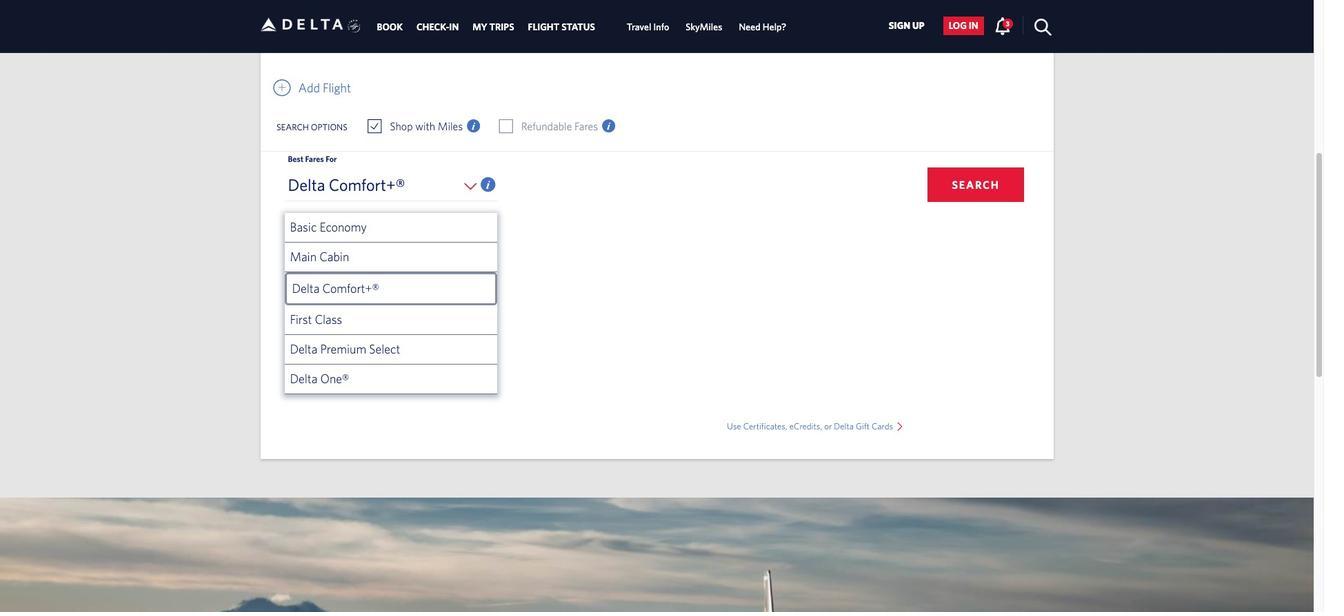 Task type: describe. For each thing, give the bounding box(es) containing it.
cen link
[[273, 3, 356, 38]]

one®
[[320, 372, 349, 386]]

basic economy option
[[284, 213, 497, 243]]

best
[[288, 154, 303, 163]]

Refundable Fares checkbox
[[500, 119, 512, 133]]

travel
[[627, 22, 651, 33]]

refundable
[[521, 120, 572, 132]]

first class
[[290, 312, 342, 327]]

basic economy
[[290, 220, 367, 234]]

comfort+® inside option
[[322, 281, 379, 296]]

need help?
[[739, 22, 786, 33]]

delta premium select
[[290, 342, 400, 357]]

first class option
[[284, 305, 497, 335]]

ecredits,
[[789, 421, 822, 432]]

flight
[[323, 81, 351, 95]]

check-in
[[416, 22, 459, 33]]

add flight
[[298, 81, 351, 95]]

log in
[[949, 20, 978, 31]]

connection (optional)
[[673, 10, 828, 29]]

shop with miles
[[390, 120, 463, 132]]

cabin
[[319, 250, 349, 264]]

delta for delta one® option
[[290, 372, 317, 386]]

log in button
[[943, 16, 984, 35]]

oka
[[423, 8, 468, 33]]

main
[[290, 250, 317, 264]]

log
[[949, 20, 967, 31]]

search options
[[276, 122, 348, 132]]

for
[[326, 154, 337, 163]]

fares
[[574, 120, 598, 132]]

search for search
[[952, 179, 1000, 191]]

use
[[727, 421, 741, 432]]

best fares for
[[288, 154, 337, 163]]

flight status
[[528, 22, 595, 33]]

connection (optional) link
[[670, 3, 868, 36]]

in
[[449, 22, 459, 33]]

3
[[1006, 19, 1009, 27]]

delta one®
[[290, 372, 349, 386]]

oka link
[[389, 3, 472, 38]]

in
[[969, 20, 978, 31]]

use certificates, ecredits, or delta gift cards
[[727, 421, 895, 432]]

skyteam image
[[347, 5, 361, 48]]

fares
[[305, 154, 324, 163]]

cards
[[872, 421, 893, 432]]

sign
[[889, 20, 910, 31]]

delta right or
[[834, 421, 854, 432]]

main cabin option
[[284, 243, 497, 272]]

sign up link
[[883, 16, 930, 35]]

premium
[[320, 342, 366, 357]]

3 link
[[994, 16, 1013, 34]]

dropdown caret image
[[893, 423, 906, 431]]

first
[[290, 312, 312, 327]]

Shop with Miles checkbox
[[368, 119, 381, 133]]



Task type: locate. For each thing, give the bounding box(es) containing it.
gift
[[856, 421, 870, 432]]

search inside button
[[952, 179, 1000, 191]]

list box inside book tab panel
[[284, 213, 497, 394]]

1 vertical spatial delta comfort+®
[[292, 281, 379, 296]]

1 vertical spatial search
[[952, 179, 1000, 191]]

book
[[377, 22, 403, 33]]

travel info link
[[627, 15, 669, 40]]

flight status link
[[528, 15, 595, 40]]

add
[[298, 81, 320, 95]]

economy
[[320, 220, 367, 234]]

book link
[[377, 15, 403, 40]]

need
[[739, 22, 760, 33]]

trips
[[489, 22, 514, 33]]

delta comfort+® down cabin
[[292, 281, 379, 296]]

or
[[824, 421, 832, 432]]

search for search options
[[276, 122, 309, 132]]

delta
[[288, 175, 325, 194], [292, 281, 320, 296], [290, 342, 317, 357], [290, 372, 317, 386], [834, 421, 854, 432]]

delta one® option
[[284, 365, 497, 394]]

advance search hero image image
[[0, 498, 1314, 612]]

delta comfort+® inside delta comfort+® 'field'
[[288, 175, 405, 194]]

status
[[561, 22, 595, 33]]

list box containing basic economy
[[284, 213, 497, 394]]

delta inside option
[[290, 342, 317, 357]]

info
[[653, 22, 669, 33]]

1 vertical spatial comfort+®
[[322, 281, 379, 296]]

up
[[912, 20, 925, 31]]

delta inside 'field'
[[288, 175, 325, 194]]

use certificates, ecredits, or delta gift cards link
[[727, 421, 914, 432]]

with
[[415, 120, 435, 132]]

0 vertical spatial delta comfort+®
[[288, 175, 405, 194]]

check-
[[416, 22, 449, 33]]

tab list containing book
[[370, 0, 795, 52]]

delta down first
[[290, 342, 317, 357]]

0 vertical spatial comfort+®
[[329, 175, 405, 194]]

delta comfort+® option
[[286, 274, 495, 304]]

travel info
[[627, 22, 669, 33]]

skymiles
[[686, 22, 722, 33]]

need help? link
[[739, 15, 786, 40]]

check-in link
[[416, 15, 459, 40]]

delta left one®
[[290, 372, 317, 386]]

delta premium select option
[[284, 335, 497, 365]]

miles
[[438, 120, 463, 132]]

options
[[311, 122, 348, 132]]

delta for delta premium select option on the left bottom of the page
[[290, 342, 317, 357]]

help?
[[763, 22, 786, 33]]

tab list
[[370, 0, 795, 52]]

delta air lines image
[[260, 3, 343, 46]]

delta comfort+® inside the delta comfort+® option
[[292, 281, 379, 296]]

comfort+® down for
[[329, 175, 405, 194]]

delta up first
[[292, 281, 320, 296]]

basic
[[290, 220, 317, 234]]

class
[[315, 312, 342, 327]]

comfort+® inside 'field'
[[329, 175, 405, 194]]

0 horizontal spatial search
[[276, 122, 309, 132]]

connection
[[673, 10, 752, 29]]

my
[[473, 22, 487, 33]]

skymiles link
[[686, 15, 722, 40]]

refundable fares
[[521, 120, 598, 132]]

delta for the delta comfort+® option
[[292, 281, 320, 296]]

cen
[[277, 8, 318, 33]]

sign up
[[889, 20, 925, 31]]

None text field
[[521, 8, 620, 40]]

select
[[369, 342, 400, 357]]

comfort+® down cabin
[[322, 281, 379, 296]]

shop
[[390, 120, 413, 132]]

my trips
[[473, 22, 514, 33]]

search button
[[928, 168, 1024, 202]]

best fares for field
[[284, 169, 497, 201]]

0 vertical spatial search
[[276, 122, 309, 132]]

1 horizontal spatial search
[[952, 179, 1000, 191]]

comfort+®
[[329, 175, 405, 194], [322, 281, 379, 296]]

search
[[276, 122, 309, 132], [952, 179, 1000, 191]]

delta comfort+®
[[288, 175, 405, 194], [292, 281, 379, 296]]

book tab panel
[[260, 0, 1053, 459]]

(optional)
[[756, 10, 828, 29]]

delta comfort+® down for
[[288, 175, 405, 194]]

flight
[[528, 22, 559, 33]]

main cabin
[[290, 250, 349, 264]]

certificates,
[[743, 421, 787, 432]]

none text field inside book tab panel
[[521, 8, 620, 40]]

add flight button
[[273, 77, 351, 99]]

delta down best fares for
[[288, 175, 325, 194]]

list box
[[284, 213, 497, 394]]

my trips link
[[473, 15, 514, 40]]



